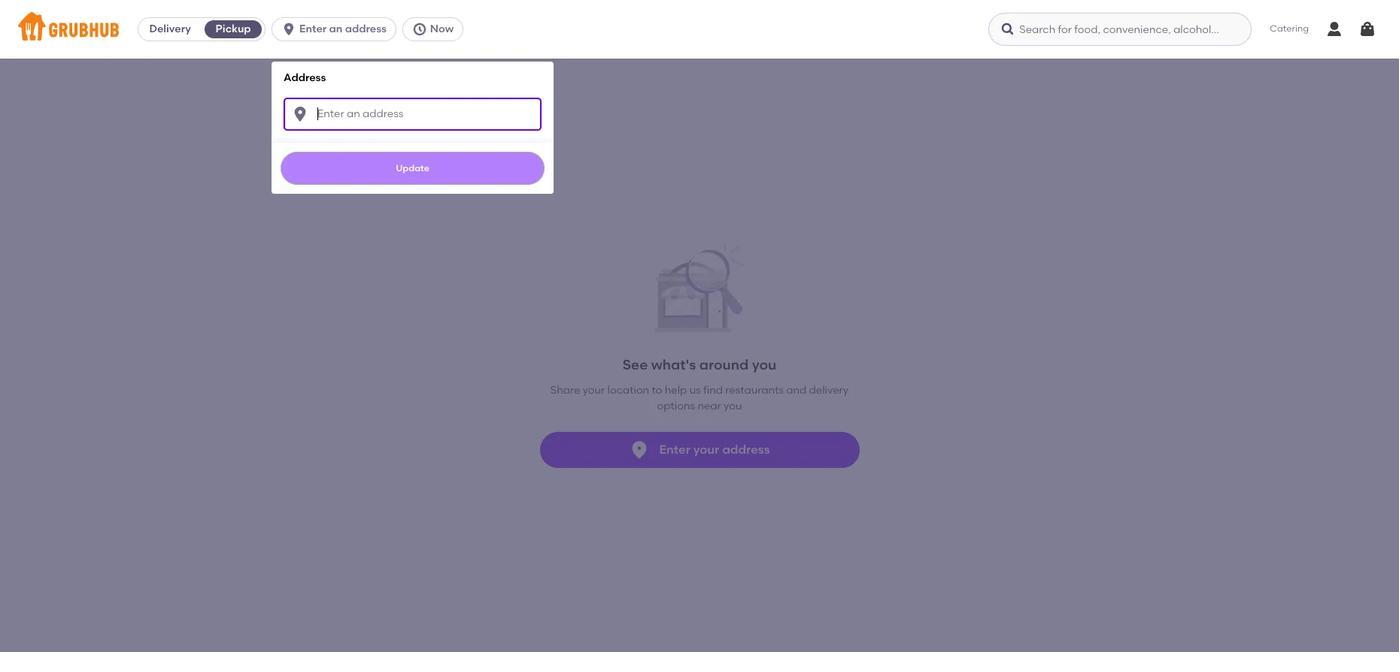 Task type: vqa. For each thing, say whether or not it's contained in the screenshot.
DELIVERY button
yes



Task type: locate. For each thing, give the bounding box(es) containing it.
location
[[608, 385, 649, 398]]

svg image inside enter an address button
[[281, 22, 296, 37]]

address inside 'button'
[[722, 443, 770, 457]]

enter inside button
[[299, 23, 327, 35]]

address for enter an address
[[345, 23, 387, 35]]

you
[[752, 357, 776, 374], [724, 400, 742, 413]]

svg image
[[1359, 20, 1377, 38], [1001, 22, 1016, 37], [291, 105, 309, 123]]

delivery
[[809, 385, 849, 398]]

address for enter your address
[[722, 443, 770, 457]]

0 vertical spatial address
[[345, 23, 387, 35]]

1 vertical spatial enter
[[659, 443, 691, 457]]

catering button
[[1260, 12, 1320, 46]]

address inside button
[[345, 23, 387, 35]]

enter right position icon
[[659, 443, 691, 457]]

1 horizontal spatial address
[[722, 443, 770, 457]]

1 vertical spatial address
[[722, 443, 770, 457]]

enter left an
[[299, 23, 327, 35]]

0 horizontal spatial your
[[583, 385, 605, 398]]

help
[[665, 385, 687, 398]]

1 svg image from the left
[[281, 22, 296, 37]]

your
[[583, 385, 605, 398], [693, 443, 719, 457]]

to
[[652, 385, 662, 398]]

0 horizontal spatial you
[[724, 400, 742, 413]]

svg image
[[281, 22, 296, 37], [412, 22, 427, 37]]

address
[[345, 23, 387, 35], [722, 443, 770, 457]]

you up restaurants in the right bottom of the page
[[752, 357, 776, 374]]

us
[[690, 385, 701, 398]]

restaurants
[[725, 385, 784, 398]]

2 svg image from the left
[[412, 22, 427, 37]]

enter
[[299, 23, 327, 35], [659, 443, 691, 457]]

svg image left an
[[281, 22, 296, 37]]

1 horizontal spatial you
[[752, 357, 776, 374]]

svg image left the now
[[412, 22, 427, 37]]

0 horizontal spatial svg image
[[291, 105, 309, 123]]

0 horizontal spatial svg image
[[281, 22, 296, 37]]

your for share
[[583, 385, 605, 398]]

address right an
[[345, 23, 387, 35]]

now button
[[402, 17, 470, 41]]

svg image inside now button
[[412, 22, 427, 37]]

1 horizontal spatial svg image
[[412, 22, 427, 37]]

1 vertical spatial you
[[724, 400, 742, 413]]

Enter an address search field
[[284, 97, 542, 131]]

your inside share your location to help us find restaurants and delivery options near you
[[583, 385, 605, 398]]

0 vertical spatial your
[[583, 385, 605, 398]]

0 vertical spatial you
[[752, 357, 776, 374]]

1 vertical spatial your
[[693, 443, 719, 457]]

your right share
[[583, 385, 605, 398]]

enter inside 'button'
[[659, 443, 691, 457]]

1 horizontal spatial your
[[693, 443, 719, 457]]

svg image for enter an address
[[281, 22, 296, 37]]

2 horizontal spatial svg image
[[1359, 20, 1377, 38]]

you right the near
[[724, 400, 742, 413]]

enter an address
[[299, 23, 387, 35]]

enter your address
[[659, 443, 770, 457]]

your inside 'button'
[[693, 443, 719, 457]]

delivery button
[[139, 17, 202, 41]]

your down the near
[[693, 443, 719, 457]]

0 horizontal spatial enter
[[299, 23, 327, 35]]

0 horizontal spatial address
[[345, 23, 387, 35]]

share
[[551, 385, 580, 398]]

0 vertical spatial enter
[[299, 23, 327, 35]]

1 horizontal spatial enter
[[659, 443, 691, 457]]

address down restaurants in the right bottom of the page
[[722, 443, 770, 457]]



Task type: describe. For each thing, give the bounding box(es) containing it.
1 horizontal spatial svg image
[[1001, 22, 1016, 37]]

you inside share your location to help us find restaurants and delivery options near you
[[724, 400, 742, 413]]

around
[[699, 357, 749, 374]]

address
[[284, 71, 326, 84]]

see what's around you
[[623, 357, 776, 374]]

enter for enter an address
[[299, 23, 327, 35]]

now
[[430, 23, 454, 35]]

update
[[396, 163, 430, 173]]

options
[[657, 400, 695, 413]]

enter your address button
[[540, 433, 859, 469]]

your for enter
[[693, 443, 719, 457]]

catering
[[1270, 24, 1309, 34]]

position icon image
[[629, 440, 650, 461]]

update button
[[281, 152, 545, 185]]

enter an address button
[[272, 17, 402, 41]]

pickup
[[216, 23, 251, 35]]

delivery
[[149, 23, 191, 35]]

svg image for now
[[412, 22, 427, 37]]

pickup button
[[202, 17, 265, 41]]

and
[[786, 385, 807, 398]]

see
[[623, 357, 648, 374]]

enter for enter your address
[[659, 443, 691, 457]]

an
[[329, 23, 343, 35]]

what's
[[651, 357, 696, 374]]

main navigation navigation
[[0, 0, 1399, 653]]

near
[[698, 400, 721, 413]]

find
[[703, 385, 723, 398]]

share your location to help us find restaurants and delivery options near you
[[551, 385, 849, 413]]



